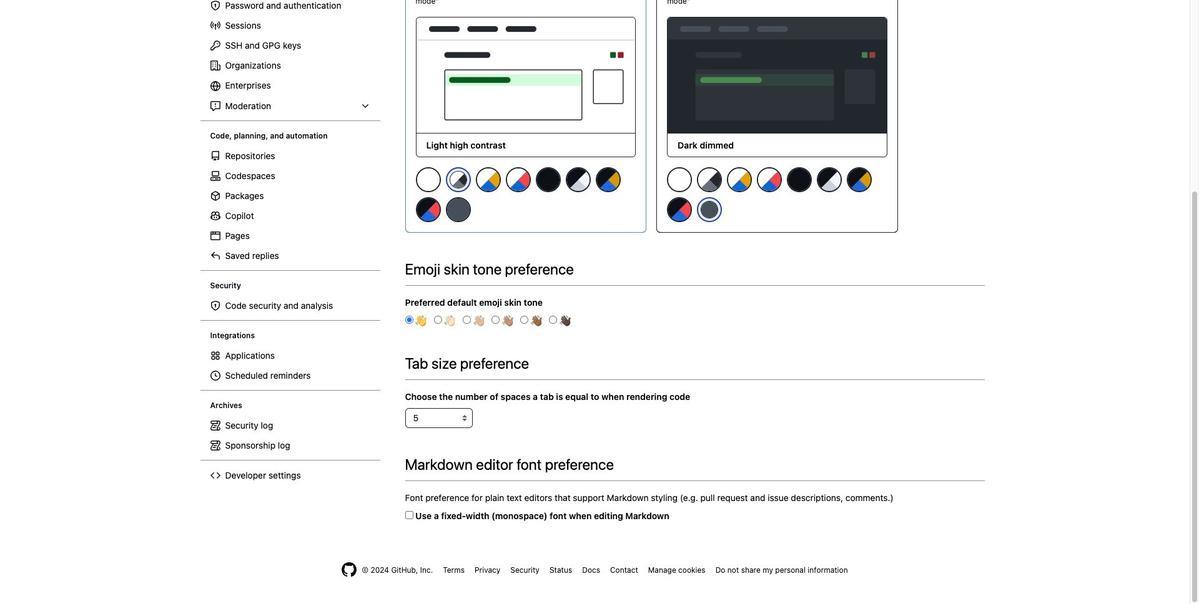 Task type: vqa. For each thing, say whether or not it's contained in the screenshot.
copilot Image
yes



Task type: describe. For each thing, give the bounding box(es) containing it.
log image
[[210, 441, 220, 451]]

dark high contrast image for day theme picker option group's dark protanopia & deuteranopia image
[[566, 167, 591, 192]]

code image
[[210, 471, 220, 481]]

repo image
[[210, 151, 220, 161]]

codespaces image
[[210, 171, 220, 181]]

dark high contrast image for night theme picker option group's dark protanopia & deuteranopia image
[[817, 167, 842, 192]]

light high contrast image
[[697, 167, 722, 192]]

dark tritanopia image for light default icon
[[416, 197, 441, 222]]

light default image
[[416, 167, 441, 192]]

clock image
[[210, 371, 220, 381]]

shield lock image
[[210, 1, 220, 11]]

light default image
[[667, 167, 692, 192]]

light protanopia & deuteranopia image
[[476, 167, 501, 192]]

copilot image
[[210, 211, 220, 221]]

light tritanopia image
[[757, 167, 782, 192]]

organization image
[[210, 61, 220, 71]]



Task type: locate. For each thing, give the bounding box(es) containing it.
dark protanopia & deuteranopia image for day theme picker option group
[[596, 167, 621, 192]]

apps image
[[210, 351, 220, 361]]

3 list from the top
[[205, 296, 375, 316]]

dark default image right light tritanopia image
[[787, 167, 812, 192]]

1 list from the top
[[205, 0, 375, 116]]

reply image
[[210, 251, 220, 261]]

0 horizontal spatial dark high contrast image
[[566, 167, 591, 192]]

2 dark high contrast image from the left
[[817, 167, 842, 192]]

light high contrast image
[[450, 172, 466, 188]]

light protanopia & deuteranopia image
[[727, 167, 752, 192]]

homepage image
[[342, 563, 357, 578]]

0 horizontal spatial dark protanopia & deuteranopia image
[[596, 167, 621, 192]]

day theme picker option group
[[415, 167, 636, 227]]

dark tritanopia image down light default icon
[[416, 197, 441, 222]]

dark protanopia & deuteranopia image
[[596, 167, 621, 192], [847, 167, 872, 192]]

dark default image right light tritanopia icon
[[536, 167, 561, 192]]

None radio
[[405, 316, 413, 324], [492, 316, 500, 324], [521, 316, 529, 324], [405, 316, 413, 324], [492, 316, 500, 324], [521, 316, 529, 324]]

1 dark tritanopia image from the left
[[416, 197, 441, 222]]

dark dimmed image
[[446, 197, 471, 222]]

0 horizontal spatial dark tritanopia image
[[416, 197, 441, 222]]

dark protanopia & deuteranopia image for night theme picker option group
[[847, 167, 872, 192]]

1 dark default image from the left
[[536, 167, 561, 192]]

dark tritanopia image for light default image
[[667, 197, 692, 222]]

2 list from the top
[[205, 146, 375, 266]]

dark high contrast image
[[566, 167, 591, 192], [817, 167, 842, 192]]

dark high contrast image inside day theme picker option group
[[566, 167, 591, 192]]

dark default image
[[536, 167, 561, 192], [787, 167, 812, 192]]

5 list from the top
[[205, 416, 375, 456]]

dark dimmed image
[[702, 202, 718, 218]]

1 dark high contrast image from the left
[[566, 167, 591, 192]]

shield lock image
[[210, 301, 220, 311]]

light tritanopia image
[[506, 167, 531, 192]]

key image
[[210, 41, 220, 51]]

night theme picker option group
[[667, 167, 888, 227]]

2 dark default image from the left
[[787, 167, 812, 192]]

broadcast image
[[210, 21, 220, 31]]

log image
[[210, 421, 220, 431]]

4 list from the top
[[205, 346, 375, 386]]

dark high contrast image right light tritanopia icon
[[566, 167, 591, 192]]

None checkbox
[[405, 511, 413, 520]]

dark default image for light tritanopia image
[[787, 167, 812, 192]]

1 horizontal spatial dark high contrast image
[[817, 167, 842, 192]]

dark tritanopia image
[[416, 197, 441, 222], [667, 197, 692, 222]]

browser image
[[210, 231, 220, 241]]

option group
[[405, 314, 985, 327]]

package image
[[210, 191, 220, 201]]

1 horizontal spatial dark tritanopia image
[[667, 197, 692, 222]]

1 horizontal spatial dark default image
[[787, 167, 812, 192]]

dark tritanopia image down light default image
[[667, 197, 692, 222]]

1 horizontal spatial dark protanopia & deuteranopia image
[[847, 167, 872, 192]]

dark high contrast image inside night theme picker option group
[[817, 167, 842, 192]]

2 dark tritanopia image from the left
[[667, 197, 692, 222]]

2 dark protanopia & deuteranopia image from the left
[[847, 167, 872, 192]]

1 dark protanopia & deuteranopia image from the left
[[596, 167, 621, 192]]

globe image
[[210, 81, 220, 91]]

0 horizontal spatial dark default image
[[536, 167, 561, 192]]

dark high contrast image right light tritanopia image
[[817, 167, 842, 192]]

None radio
[[434, 316, 442, 324], [463, 316, 471, 324], [549, 316, 558, 324], [434, 316, 442, 324], [463, 316, 471, 324], [549, 316, 558, 324]]

dark default image for light tritanopia icon
[[536, 167, 561, 192]]

list
[[205, 0, 375, 116], [205, 146, 375, 266], [205, 296, 375, 316], [205, 346, 375, 386], [205, 416, 375, 456]]



